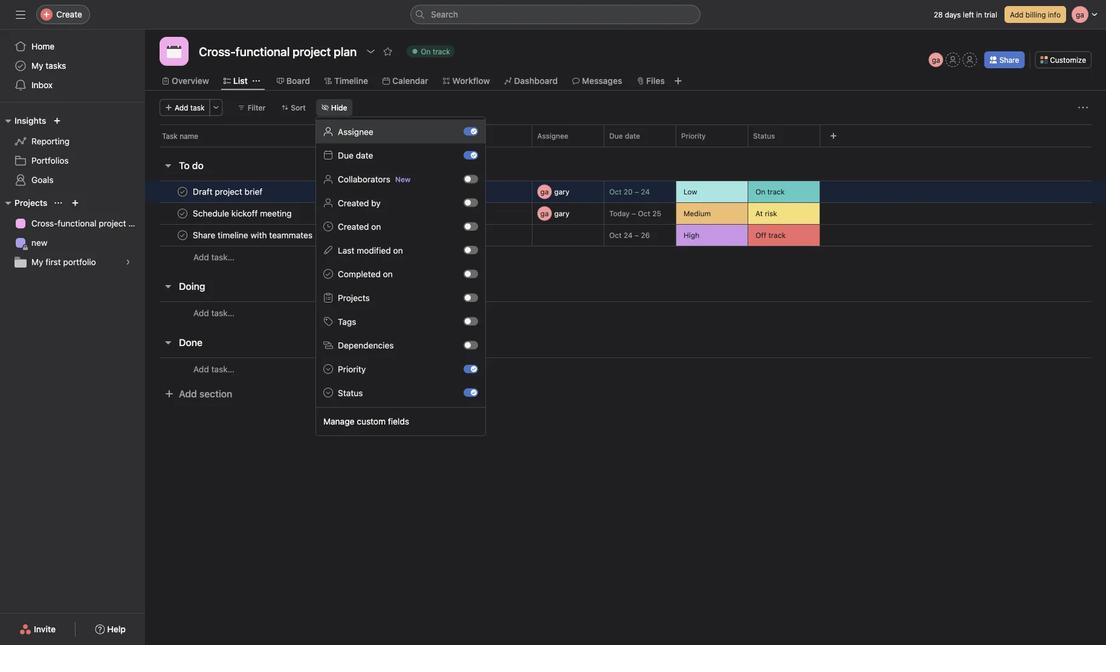 Task type: vqa. For each thing, say whether or not it's contained in the screenshot.
Clear due date image
no



Task type: describe. For each thing, give the bounding box(es) containing it.
share timeline with teammates cell
[[145, 224, 533, 247]]

billing
[[1026, 10, 1046, 19]]

at risk button
[[749, 203, 820, 224]]

invite button
[[12, 619, 64, 641]]

switch for tags
[[464, 318, 478, 326]]

schedule kickoff meeting cell
[[145, 203, 533, 225]]

today – oct 25
[[609, 210, 661, 218]]

fields
[[388, 417, 409, 427]]

– for oct 20
[[635, 188, 639, 196]]

add billing info
[[1010, 10, 1061, 19]]

my first portfolio link
[[7, 253, 138, 272]]

search list box
[[411, 5, 701, 24]]

my for my tasks
[[31, 61, 43, 71]]

collaborators new
[[338, 174, 411, 184]]

off
[[756, 231, 767, 240]]

add a task to this section image
[[210, 161, 219, 171]]

global element
[[0, 30, 145, 102]]

my tasks link
[[7, 56, 138, 76]]

show options, current sort, top image
[[55, 200, 62, 207]]

add inside button
[[179, 388, 197, 400]]

manage custom fields
[[323, 417, 409, 427]]

high
[[684, 231, 700, 240]]

1 vertical spatial due date
[[338, 151, 373, 161]]

last modified on
[[338, 246, 403, 256]]

add a task to this section image
[[211, 282, 221, 291]]

ga inside button
[[932, 56, 941, 64]]

switch for completed on
[[464, 270, 478, 278]]

created on
[[338, 222, 381, 232]]

task… for add task… button in header to do tree grid
[[211, 252, 234, 262]]

due date inside row
[[609, 132, 640, 140]]

help button
[[87, 619, 134, 641]]

add task… for add task… button in header to do tree grid
[[193, 252, 234, 262]]

see details, my first portfolio image
[[125, 259, 132, 266]]

projects button
[[0, 196, 47, 210]]

25
[[653, 210, 661, 218]]

ga button
[[929, 53, 944, 67]]

26
[[641, 231, 650, 240]]

my first portfolio
[[31, 257, 96, 267]]

medium button
[[677, 203, 748, 224]]

add inside header to do tree grid
[[193, 252, 209, 262]]

timeline link
[[325, 74, 368, 88]]

row containing task name
[[145, 125, 1106, 147]]

on inside popup button
[[756, 188, 766, 196]]

add task… row for collapse task list for this section icon related to 2nd add task… button from the top of the page
[[145, 302, 1106, 325]]

filter button
[[233, 99, 271, 116]]

plan
[[128, 219, 145, 229]]

trial
[[985, 10, 998, 19]]

tasks
[[46, 61, 66, 71]]

sort button
[[276, 99, 311, 116]]

completed image
[[175, 206, 190, 221]]

new link
[[7, 233, 138, 253]]

priority inside row
[[681, 132, 706, 140]]

name
[[180, 132, 198, 140]]

hide
[[331, 103, 347, 112]]

1 vertical spatial on
[[393, 246, 403, 256]]

doing
[[179, 281, 205, 292]]

section
[[199, 388, 232, 400]]

tab actions image
[[253, 77, 260, 85]]

last
[[338, 246, 355, 256]]

track inside dropdown button
[[433, 47, 450, 56]]

inbox link
[[7, 76, 138, 95]]

Share timeline with teammates text field
[[190, 229, 316, 242]]

overview link
[[162, 74, 209, 88]]

1 vertical spatial date
[[356, 151, 373, 161]]

low
[[684, 188, 698, 196]]

on inside dropdown button
[[421, 47, 431, 56]]

share
[[1000, 56, 1020, 64]]

0 horizontal spatial status
[[338, 388, 363, 398]]

off track button
[[749, 225, 820, 246]]

task… for 2nd add task… button from the top of the page
[[211, 308, 234, 318]]

create
[[56, 9, 82, 19]]

inbox
[[31, 80, 53, 90]]

add section
[[179, 388, 232, 400]]

Completed checkbox
[[175, 185, 190, 199]]

oct 24 – 26
[[609, 231, 650, 240]]

goals
[[31, 175, 54, 185]]

1 vertical spatial projects
[[338, 293, 370, 303]]

on track inside dropdown button
[[421, 47, 450, 56]]

tags
[[338, 317, 356, 327]]

new project or portfolio image
[[72, 200, 79, 207]]

modified
[[357, 246, 391, 256]]

28 days left in trial
[[934, 10, 998, 19]]

high button
[[677, 225, 748, 246]]

timeline
[[334, 76, 368, 86]]

completed on
[[338, 269, 393, 279]]

details image for today
[[518, 210, 525, 217]]

list link
[[224, 74, 248, 88]]

created for created on
[[338, 222, 369, 232]]

manage
[[323, 417, 355, 427]]

off track
[[756, 231, 786, 240]]

my tasks
[[31, 61, 66, 71]]

to
[[179, 160, 190, 171]]

assignee checkbox item
[[316, 120, 486, 143]]

switch for projects
[[464, 294, 478, 302]]

date inside row
[[625, 132, 640, 140]]

add left task
[[175, 103, 188, 112]]

28
[[934, 10, 943, 19]]

1 add task… row from the top
[[145, 246, 1106, 268]]

at
[[756, 210, 763, 218]]

on track inside popup button
[[756, 188, 785, 196]]

switch for created by
[[464, 199, 478, 207]]

new
[[31, 238, 48, 248]]

– for oct 24
[[635, 231, 639, 240]]

search button
[[411, 5, 701, 24]]

workflow link
[[443, 74, 490, 88]]

messages
[[582, 76, 622, 86]]

add field image
[[830, 132, 837, 140]]

to do
[[179, 160, 204, 171]]

add up add section button
[[193, 365, 209, 375]]

at risk
[[756, 210, 777, 218]]

dashboard link
[[505, 74, 558, 88]]

files
[[647, 76, 665, 86]]

switch for due date
[[464, 151, 478, 160]]

switch for dependencies
[[464, 341, 478, 350]]

files link
[[637, 74, 665, 88]]

create button
[[36, 5, 90, 24]]

goals link
[[7, 171, 138, 190]]

draft project brief cell
[[145, 181, 533, 203]]

gary for today
[[554, 210, 570, 218]]

due inside row
[[609, 132, 623, 140]]

calendar link
[[383, 74, 428, 88]]

assignee inside checkbox item
[[338, 127, 374, 137]]

oct for oct 24 – 26
[[609, 231, 622, 240]]

hide sidebar image
[[16, 10, 25, 19]]

add down doing
[[193, 308, 209, 318]]

insights element
[[0, 110, 145, 192]]

my for my first portfolio
[[31, 257, 43, 267]]



Task type: locate. For each thing, give the bounding box(es) containing it.
0 vertical spatial on
[[421, 47, 431, 56]]

move tasks between sections image
[[496, 188, 503, 196]]

collapse task list for this section image for 1st add task… button from the bottom
[[163, 338, 173, 348]]

priority up low
[[681, 132, 706, 140]]

insights
[[15, 116, 46, 126]]

2 completed checkbox from the top
[[175, 228, 190, 243]]

days
[[945, 10, 961, 19]]

add left section
[[179, 388, 197, 400]]

3 add task… button from the top
[[193, 363, 234, 376]]

share button
[[985, 51, 1025, 68]]

1 vertical spatial –
[[632, 210, 636, 218]]

oct down today
[[609, 231, 622, 240]]

date up oct 20 – 24
[[625, 132, 640, 140]]

0 horizontal spatial on track
[[421, 47, 450, 56]]

completed checkbox for oct 24
[[175, 228, 190, 243]]

track for oct 20 – 24
[[768, 188, 785, 196]]

dashboard
[[514, 76, 558, 86]]

done
[[179, 337, 203, 349]]

portfolios link
[[7, 151, 138, 171]]

0 vertical spatial status
[[753, 132, 775, 140]]

collapse task list for this section image left the done
[[163, 338, 173, 348]]

date up collaborators
[[356, 151, 373, 161]]

1 my from the top
[[31, 61, 43, 71]]

0 vertical spatial ga
[[932, 56, 941, 64]]

1 task… from the top
[[211, 252, 234, 262]]

0 vertical spatial on
[[371, 222, 381, 232]]

24 left 26
[[624, 231, 633, 240]]

created left by on the top left of page
[[338, 198, 369, 208]]

show options image
[[366, 47, 376, 56]]

my inside global element
[[31, 61, 43, 71]]

1 add task… from the top
[[193, 252, 234, 262]]

2 add task… row from the top
[[145, 302, 1106, 325]]

add task… for 1st add task… button from the bottom
[[193, 365, 234, 375]]

project
[[99, 219, 126, 229]]

new image
[[53, 117, 61, 125]]

– right today
[[632, 210, 636, 218]]

my inside "projects" element
[[31, 257, 43, 267]]

2 vertical spatial oct
[[609, 231, 622, 240]]

by
[[371, 198, 381, 208]]

track inside row
[[769, 231, 786, 240]]

cross-functional project plan
[[31, 219, 145, 229]]

completed checkbox down completed image
[[175, 228, 190, 243]]

0 horizontal spatial due date
[[338, 151, 373, 161]]

row
[[145, 125, 1106, 147], [160, 146, 1092, 148], [145, 181, 1106, 203], [145, 203, 1106, 225], [145, 224, 1106, 247]]

details image right move tasks between sections image
[[518, 188, 525, 196]]

created
[[338, 198, 369, 208], [338, 222, 369, 232]]

add task… button up add a task to this section icon
[[193, 251, 234, 264]]

on for completed on
[[383, 269, 393, 279]]

1 vertical spatial my
[[31, 257, 43, 267]]

projects element
[[0, 192, 145, 275]]

2 vertical spatial add task… button
[[193, 363, 234, 376]]

1 vertical spatial track
[[768, 188, 785, 196]]

7 switch from the top
[[464, 270, 478, 278]]

1 add task… button from the top
[[193, 251, 234, 264]]

my left first
[[31, 257, 43, 267]]

4 switch from the top
[[464, 199, 478, 207]]

task… inside header to do tree grid
[[211, 252, 234, 262]]

1 horizontal spatial due
[[609, 132, 623, 140]]

switch for assignee
[[464, 127, 478, 136]]

add task… button down add a task to this section icon
[[193, 307, 234, 320]]

3 add task… from the top
[[193, 365, 234, 375]]

add task…
[[193, 252, 234, 262], [193, 308, 234, 318], [193, 365, 234, 375]]

ga right move tasks between sections icon
[[541, 210, 549, 218]]

2 vertical spatial add task…
[[193, 365, 234, 375]]

1 vertical spatial collapse task list for this section image
[[163, 338, 173, 348]]

2 details image from the top
[[518, 210, 525, 217]]

2 collapse task list for this section image from the top
[[163, 338, 173, 348]]

0 vertical spatial collapse task list for this section image
[[163, 282, 173, 291]]

move tasks between sections image
[[496, 210, 503, 217]]

functional
[[58, 219, 96, 229]]

2 add task… button from the top
[[193, 307, 234, 320]]

ga for at risk
[[541, 210, 549, 218]]

add task… for 2nd add task… button from the top of the page
[[193, 308, 234, 318]]

6 switch from the top
[[464, 246, 478, 255]]

my
[[31, 61, 43, 71], [31, 257, 43, 267]]

3 task… from the top
[[211, 365, 234, 375]]

1 gary from the top
[[554, 188, 570, 196]]

on track up risk at the top of the page
[[756, 188, 785, 196]]

collapse task list for this section image for 2nd add task… button from the top of the page
[[163, 282, 173, 291]]

created down created by in the top of the page
[[338, 222, 369, 232]]

track up risk at the top of the page
[[768, 188, 785, 196]]

priority down the dependencies
[[338, 365, 366, 375]]

switch
[[464, 127, 478, 136], [464, 151, 478, 160], [464, 175, 478, 183], [464, 199, 478, 207], [464, 222, 478, 231], [464, 246, 478, 255], [464, 270, 478, 278], [464, 294, 478, 302], [464, 318, 478, 326], [464, 341, 478, 350], [464, 365, 478, 374], [464, 389, 478, 397]]

1 vertical spatial status
[[338, 388, 363, 398]]

track for oct 24 – 26
[[769, 231, 786, 240]]

portfolios
[[31, 156, 69, 166]]

oct for oct 20 – 24
[[609, 188, 622, 196]]

0 horizontal spatial 24
[[624, 231, 633, 240]]

1 vertical spatial on track
[[756, 188, 785, 196]]

2 vertical spatial –
[[635, 231, 639, 240]]

ga down 28
[[932, 56, 941, 64]]

2 completed image from the top
[[175, 228, 190, 243]]

on right modified
[[393, 246, 403, 256]]

0 horizontal spatial priority
[[338, 365, 366, 375]]

2 vertical spatial task…
[[211, 365, 234, 375]]

0 vertical spatial due
[[609, 132, 623, 140]]

first
[[46, 257, 61, 267]]

add section button
[[160, 383, 237, 405]]

due date up the 20
[[609, 132, 640, 140]]

assignee down hide
[[338, 127, 374, 137]]

0 horizontal spatial date
[[356, 151, 373, 161]]

0 vertical spatial my
[[31, 61, 43, 71]]

add task… button inside header to do tree grid
[[193, 251, 234, 264]]

task… up section
[[211, 365, 234, 375]]

task… down add a task to this section icon
[[211, 308, 234, 318]]

1 vertical spatial completed image
[[175, 228, 190, 243]]

completed image up completed image
[[175, 185, 190, 199]]

completed image inside share timeline with teammates cell
[[175, 228, 190, 243]]

overview
[[172, 76, 209, 86]]

gary for oct 20
[[554, 188, 570, 196]]

status up manage
[[338, 388, 363, 398]]

1 horizontal spatial on
[[756, 188, 766, 196]]

add task… button up section
[[193, 363, 234, 376]]

home
[[31, 41, 55, 51]]

3 add task… row from the top
[[145, 358, 1106, 381]]

1 horizontal spatial on track
[[756, 188, 785, 196]]

filter
[[248, 103, 266, 112]]

due up collaborators
[[338, 151, 354, 161]]

new
[[395, 175, 411, 184]]

on
[[421, 47, 431, 56], [756, 188, 766, 196]]

reporting link
[[7, 132, 138, 151]]

0 vertical spatial priority
[[681, 132, 706, 140]]

1 horizontal spatial date
[[625, 132, 640, 140]]

1 vertical spatial add task… row
[[145, 302, 1106, 325]]

1 horizontal spatial 24
[[641, 188, 650, 196]]

on for created on
[[371, 222, 381, 232]]

1 horizontal spatial on
[[383, 269, 393, 279]]

completed checkbox inside share timeline with teammates cell
[[175, 228, 190, 243]]

switch for status
[[464, 389, 478, 397]]

add up doing button
[[193, 252, 209, 262]]

0 vertical spatial track
[[433, 47, 450, 56]]

menu
[[316, 117, 486, 436]]

– inside row
[[635, 231, 639, 240]]

2 gary from the top
[[554, 210, 570, 218]]

add tab image
[[673, 76, 683, 86]]

24 right the 20
[[641, 188, 650, 196]]

0 vertical spatial add task… button
[[193, 251, 234, 264]]

11 switch from the top
[[464, 365, 478, 374]]

1 completed checkbox from the top
[[175, 206, 190, 221]]

add task… row
[[145, 246, 1106, 268], [145, 302, 1106, 325], [145, 358, 1106, 381]]

created by
[[338, 198, 381, 208]]

Completed checkbox
[[175, 206, 190, 221], [175, 228, 190, 243]]

1 vertical spatial 24
[[624, 231, 633, 240]]

projects down completed
[[338, 293, 370, 303]]

0 vertical spatial gary
[[554, 188, 570, 196]]

0 horizontal spatial on
[[421, 47, 431, 56]]

– left 26
[[635, 231, 639, 240]]

2 switch from the top
[[464, 151, 478, 160]]

status up on track popup button
[[753, 132, 775, 140]]

cross-
[[31, 219, 58, 229]]

task… for 1st add task… button from the bottom
[[211, 365, 234, 375]]

collapse task list for this section image
[[163, 161, 173, 171]]

oct left 25
[[638, 210, 651, 218]]

3 switch from the top
[[464, 175, 478, 183]]

1 vertical spatial on
[[756, 188, 766, 196]]

track right 'off'
[[769, 231, 786, 240]]

menu containing assignee
[[316, 117, 486, 436]]

0 horizontal spatial due
[[338, 151, 354, 161]]

board link
[[277, 74, 310, 88]]

2 add task… from the top
[[193, 308, 234, 318]]

help
[[107, 625, 126, 635]]

ga for on track
[[541, 188, 549, 196]]

24 inside row
[[624, 231, 633, 240]]

gary
[[554, 188, 570, 196], [554, 210, 570, 218]]

completed image for oct 24 – 26
[[175, 228, 190, 243]]

switch inside the assignee checkbox item
[[464, 127, 478, 136]]

status
[[753, 132, 775, 140], [338, 388, 363, 398]]

0 vertical spatial details image
[[518, 188, 525, 196]]

1 vertical spatial add task…
[[193, 308, 234, 318]]

projects
[[15, 198, 47, 208], [338, 293, 370, 303]]

1 horizontal spatial assignee
[[538, 132, 569, 140]]

due date
[[609, 132, 640, 140], [338, 151, 373, 161]]

1 collapse task list for this section image from the top
[[163, 282, 173, 291]]

0 vertical spatial created
[[338, 198, 369, 208]]

on track button
[[749, 181, 820, 203]]

details image
[[518, 188, 525, 196], [518, 210, 525, 217]]

0 horizontal spatial assignee
[[338, 127, 374, 137]]

0 vertical spatial task…
[[211, 252, 234, 262]]

projects inside dropdown button
[[15, 198, 47, 208]]

switch for last modified on
[[464, 246, 478, 255]]

collapse task list for this section image left doing
[[163, 282, 173, 291]]

0 vertical spatial on track
[[421, 47, 450, 56]]

2 vertical spatial ga
[[541, 210, 549, 218]]

assignee inside row
[[538, 132, 569, 140]]

add task… down add a task to this section icon
[[193, 308, 234, 318]]

1 vertical spatial details image
[[518, 210, 525, 217]]

completed image for oct 20 – 24
[[175, 185, 190, 199]]

0 vertical spatial 24
[[641, 188, 650, 196]]

5 switch from the top
[[464, 222, 478, 231]]

2 my from the top
[[31, 257, 43, 267]]

add task
[[175, 103, 205, 112]]

do
[[192, 160, 204, 171]]

risk
[[765, 210, 777, 218]]

task name
[[162, 132, 198, 140]]

calendar image
[[167, 44, 181, 59]]

20
[[624, 188, 633, 196]]

10 switch from the top
[[464, 341, 478, 350]]

None text field
[[196, 41, 360, 62]]

add to starred image
[[383, 47, 393, 56]]

1 vertical spatial ga
[[541, 188, 549, 196]]

2 vertical spatial add task… row
[[145, 358, 1106, 381]]

0 horizontal spatial projects
[[15, 198, 47, 208]]

on track button
[[401, 43, 461, 60]]

dependencies
[[338, 341, 394, 351]]

header to do tree grid
[[145, 181, 1106, 268]]

0 vertical spatial date
[[625, 132, 640, 140]]

0 vertical spatial due date
[[609, 132, 640, 140]]

task…
[[211, 252, 234, 262], [211, 308, 234, 318], [211, 365, 234, 375]]

add task… row for 1st add task… button from the bottom's collapse task list for this section icon
[[145, 358, 1106, 381]]

low button
[[677, 181, 748, 203]]

left
[[963, 10, 974, 19]]

status inside row
[[753, 132, 775, 140]]

1 vertical spatial completed checkbox
[[175, 228, 190, 243]]

cross-functional project plan link
[[7, 214, 145, 233]]

done button
[[179, 332, 203, 354]]

completed image
[[175, 185, 190, 199], [175, 228, 190, 243]]

0 vertical spatial oct
[[609, 188, 622, 196]]

add task… button
[[193, 251, 234, 264], [193, 307, 234, 320], [193, 363, 234, 376]]

calendar
[[392, 76, 428, 86]]

invite
[[34, 625, 56, 635]]

portfolio
[[63, 257, 96, 267]]

2 vertical spatial track
[[769, 231, 786, 240]]

0 horizontal spatial on
[[371, 222, 381, 232]]

completed checkbox down completed option
[[175, 206, 190, 221]]

1 details image from the top
[[518, 188, 525, 196]]

track down search
[[433, 47, 450, 56]]

row containing oct 24
[[145, 224, 1106, 247]]

add task… up section
[[193, 365, 234, 375]]

workflow
[[453, 76, 490, 86]]

on
[[371, 222, 381, 232], [393, 246, 403, 256], [383, 269, 393, 279]]

list
[[233, 76, 248, 86]]

1 vertical spatial created
[[338, 222, 369, 232]]

my left tasks
[[31, 61, 43, 71]]

oct inside row
[[609, 231, 622, 240]]

add task… up add a task to this section icon
[[193, 252, 234, 262]]

medium
[[684, 210, 711, 218]]

1 vertical spatial priority
[[338, 365, 366, 375]]

Draft project brief text field
[[190, 186, 266, 198]]

assignee down dashboard
[[538, 132, 569, 140]]

oct 20 – 24
[[609, 188, 650, 196]]

task
[[190, 103, 205, 112]]

8 switch from the top
[[464, 294, 478, 302]]

switch for created on
[[464, 222, 478, 231]]

0 vertical spatial –
[[635, 188, 639, 196]]

0 vertical spatial add task… row
[[145, 246, 1106, 268]]

24
[[641, 188, 650, 196], [624, 231, 633, 240]]

1 horizontal spatial priority
[[681, 132, 706, 140]]

1 created from the top
[[338, 198, 369, 208]]

to do button
[[179, 155, 204, 177]]

– right the 20
[[635, 188, 639, 196]]

completed checkbox for today
[[175, 206, 190, 221]]

1 horizontal spatial due date
[[609, 132, 640, 140]]

customize
[[1050, 56, 1087, 64]]

Schedule kickoff meeting text field
[[190, 208, 295, 220]]

2 vertical spatial on
[[383, 269, 393, 279]]

details image right move tasks between sections icon
[[518, 210, 525, 217]]

task… up add a task to this section icon
[[211, 252, 234, 262]]

collapse task list for this section image
[[163, 282, 173, 291], [163, 338, 173, 348]]

ga
[[932, 56, 941, 64], [541, 188, 549, 196], [541, 210, 549, 218]]

1 horizontal spatial projects
[[338, 293, 370, 303]]

on down modified
[[383, 269, 393, 279]]

on track down search
[[421, 47, 450, 56]]

1 vertical spatial gary
[[554, 210, 570, 218]]

completed
[[338, 269, 381, 279]]

switch for priority
[[464, 365, 478, 374]]

today
[[609, 210, 630, 218]]

more actions image
[[213, 104, 220, 111]]

created for created by
[[338, 198, 369, 208]]

on down by on the top left of page
[[371, 222, 381, 232]]

1 completed image from the top
[[175, 185, 190, 199]]

custom
[[357, 417, 386, 427]]

info
[[1048, 10, 1061, 19]]

due date up collaborators
[[338, 151, 373, 161]]

add task… inside header to do tree grid
[[193, 252, 234, 262]]

projects up cross-
[[15, 198, 47, 208]]

on track
[[421, 47, 450, 56], [756, 188, 785, 196]]

0 vertical spatial completed image
[[175, 185, 190, 199]]

home link
[[7, 37, 138, 56]]

add billing info button
[[1005, 6, 1067, 23]]

oct left the 20
[[609, 188, 622, 196]]

more actions image
[[1079, 103, 1088, 112]]

1 vertical spatial task…
[[211, 308, 234, 318]]

1 horizontal spatial status
[[753, 132, 775, 140]]

1 switch from the top
[[464, 127, 478, 136]]

on up calendar
[[421, 47, 431, 56]]

sort
[[291, 103, 306, 112]]

0 vertical spatial projects
[[15, 198, 47, 208]]

12 switch from the top
[[464, 389, 478, 397]]

completed image inside draft project brief 'cell'
[[175, 185, 190, 199]]

due down messages
[[609, 132, 623, 140]]

9 switch from the top
[[464, 318, 478, 326]]

–
[[635, 188, 639, 196], [632, 210, 636, 218], [635, 231, 639, 240]]

add left billing
[[1010, 10, 1024, 19]]

oct
[[609, 188, 622, 196], [638, 210, 651, 218], [609, 231, 622, 240]]

0 vertical spatial completed checkbox
[[175, 206, 190, 221]]

ga right move tasks between sections image
[[541, 188, 549, 196]]

completed image down completed image
[[175, 228, 190, 243]]

details image for oct
[[518, 188, 525, 196]]

2 horizontal spatial on
[[393, 246, 403, 256]]

on up at at the right
[[756, 188, 766, 196]]

1 vertical spatial oct
[[638, 210, 651, 218]]

2 created from the top
[[338, 222, 369, 232]]

1 vertical spatial due
[[338, 151, 354, 161]]

completed checkbox inside schedule kickoff meeting cell
[[175, 206, 190, 221]]

board
[[286, 76, 310, 86]]

0 vertical spatial add task…
[[193, 252, 234, 262]]

in
[[977, 10, 983, 19]]

date
[[625, 132, 640, 140], [356, 151, 373, 161]]

1 vertical spatial add task… button
[[193, 307, 234, 320]]

2 task… from the top
[[211, 308, 234, 318]]



